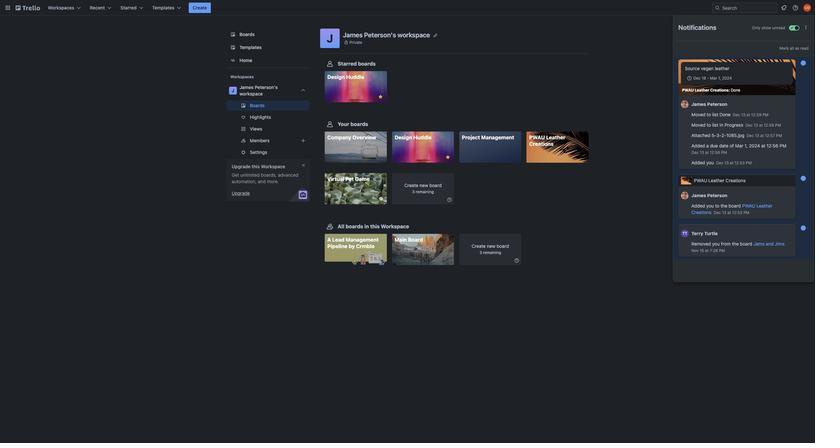 Task type: locate. For each thing, give the bounding box(es) containing it.
in
[[720, 122, 723, 128]]

virtual
[[327, 177, 344, 182]]

0 vertical spatial 2024
[[722, 76, 732, 81]]

workspace up highlights
[[240, 91, 263, 97]]

workspace up main
[[381, 224, 409, 230]]

0 horizontal spatial james peterson's workspace
[[240, 85, 278, 97]]

0 vertical spatial workspace
[[398, 31, 430, 39]]

pwau leather creations link
[[682, 88, 729, 93], [527, 132, 589, 163], [692, 203, 773, 215]]

0 vertical spatial remaining
[[416, 190, 434, 195]]

0 horizontal spatial click to unstar this board. it will be removed from your starred list. image
[[378, 94, 384, 100]]

workspace up the boards,
[[261, 164, 285, 170]]

you for from
[[712, 241, 720, 247]]

13 inside "attached 5-3-2-1085.jpg dec 13 at 12:57 pm"
[[755, 133, 759, 138]]

j inside button
[[327, 32, 333, 45]]

you inside the removed you from the board jams and jims nov 15 at 7:26 pm
[[712, 241, 720, 247]]

j left private
[[327, 32, 333, 45]]

primary element
[[0, 0, 815, 16]]

workspaces inside dropdown button
[[48, 5, 74, 10]]

remaining
[[416, 190, 434, 195], [483, 250, 501, 255]]

and
[[258, 179, 266, 185], [766, 241, 774, 247]]

peterson down pwau leather creations : done
[[707, 102, 727, 107]]

0 horizontal spatial and
[[258, 179, 266, 185]]

list up 5-
[[712, 112, 718, 117]]

show
[[762, 25, 771, 30]]

workspace down primary element
[[398, 31, 430, 39]]

13 up moved to list in progress dec 13 at 12:59 pm
[[741, 113, 746, 117]]

dec down date
[[716, 161, 723, 166]]

moved to list in progress dec 13 at 12:59 pm
[[692, 122, 781, 128]]

12:56 down 12:57
[[767, 143, 778, 149]]

0 horizontal spatial design
[[327, 74, 345, 80]]

upgrade up get at the top left of page
[[232, 164, 251, 170]]

at up "attached 5-3-2-1085.jpg dec 13 at 12:57 pm"
[[759, 123, 763, 128]]

added
[[692, 143, 705, 149], [692, 160, 705, 166], [692, 203, 705, 209]]

12:56 down due
[[710, 150, 720, 155]]

boards for starred
[[358, 61, 376, 67]]

j down home image
[[232, 88, 234, 93]]

0 vertical spatial boards
[[240, 32, 255, 37]]

3
[[412, 190, 415, 195], [480, 250, 482, 255]]

design huddle link
[[325, 71, 387, 103], [392, 132, 454, 163]]

0 vertical spatial james peterson's workspace
[[343, 31, 430, 39]]

pm inside "attached 5-3-2-1085.jpg dec 13 at 12:57 pm"
[[776, 133, 782, 138]]

0 vertical spatial create new board 3 remaining
[[404, 183, 442, 195]]

project management
[[462, 135, 514, 141]]

2024 down "attached 5-3-2-1085.jpg dec 13 at 12:57 pm"
[[749, 143, 760, 149]]

dec right progress
[[745, 123, 753, 128]]

mark all as read button
[[780, 45, 809, 52]]

the inside the removed you from the board jams and jims nov 15 at 7:26 pm
[[732, 241, 739, 247]]

to left in
[[707, 122, 711, 128]]

board inside the removed you from the board jams and jims nov 15 at 7:26 pm
[[740, 241, 752, 247]]

dec left 18
[[693, 76, 701, 81]]

1 horizontal spatial 2024
[[749, 143, 760, 149]]

management
[[481, 135, 514, 141], [346, 237, 379, 243]]

1 list from the top
[[712, 112, 718, 117]]

1 vertical spatial boards link
[[226, 101, 310, 111]]

dec 18 - mar 1, 2024
[[693, 76, 732, 81]]

james down home
[[240, 85, 254, 90]]

moved for in
[[692, 122, 706, 128]]

0 vertical spatial upgrade
[[232, 164, 251, 170]]

in
[[364, 224, 369, 230]]

1 vertical spatial create
[[404, 183, 418, 189]]

board
[[408, 237, 423, 243]]

open information menu image
[[792, 5, 799, 11]]

back to home image
[[16, 3, 40, 13]]

5-
[[712, 133, 717, 138]]

mark
[[780, 46, 789, 51]]

1 vertical spatial james peterson
[[692, 193, 727, 199]]

0 horizontal spatial workspace
[[240, 91, 263, 97]]

0 horizontal spatial create
[[193, 5, 207, 10]]

boards up highlights
[[250, 103, 265, 108]]

added up terry
[[692, 203, 705, 209]]

0 vertical spatial boards
[[358, 61, 376, 67]]

templates up home
[[240, 45, 262, 50]]

create
[[193, 5, 207, 10], [404, 183, 418, 189], [472, 244, 486, 249]]

2 vertical spatial to
[[715, 203, 719, 209]]

create new board 3 remaining
[[404, 183, 442, 195], [472, 244, 509, 255]]

attached
[[692, 133, 711, 138]]

0 vertical spatial peterson
[[707, 102, 727, 107]]

boards,
[[261, 172, 277, 178]]

upgrade for upgrade this workspace get unlimited boards, advanced automation, and more.
[[232, 164, 251, 170]]

this
[[252, 164, 260, 170], [370, 224, 380, 230]]

2 added from the top
[[692, 160, 705, 166]]

to up dec 13 at 12:53 pm
[[715, 203, 719, 209]]

james peterson's workspace up private
[[343, 31, 430, 39]]

james peterson
[[692, 102, 727, 107], [692, 193, 727, 199]]

1 moved from the top
[[692, 112, 706, 117]]

0 vertical spatial moved
[[692, 112, 706, 117]]

home image
[[229, 57, 237, 64]]

list for in
[[712, 122, 718, 128]]

0 vertical spatial j
[[327, 32, 333, 45]]

management up crmble
[[346, 237, 379, 243]]

recent button
[[86, 3, 115, 13]]

13
[[741, 113, 746, 117], [754, 123, 758, 128], [755, 133, 759, 138], [700, 150, 704, 155], [725, 161, 729, 166], [722, 211, 726, 215]]

create for sm image
[[472, 244, 486, 249]]

1 vertical spatial management
[[346, 237, 379, 243]]

18
[[702, 76, 706, 81]]

1 horizontal spatial create
[[404, 183, 418, 189]]

1 horizontal spatial templates
[[240, 45, 262, 50]]

your
[[338, 121, 349, 127]]

13 down attached in the right of the page
[[700, 150, 704, 155]]

the right from
[[732, 241, 739, 247]]

james peterson (jamespeterson93) image
[[681, 100, 689, 109]]

1 horizontal spatial design
[[395, 135, 412, 141]]

12:59 up 12:57
[[764, 123, 774, 128]]

1 peterson from the top
[[707, 102, 727, 107]]

1 vertical spatial workspace
[[240, 91, 263, 97]]

1 vertical spatial list
[[712, 122, 718, 128]]

1, down leather
[[718, 76, 721, 81]]

huddle
[[346, 74, 364, 80], [413, 135, 432, 141]]

1 vertical spatial design
[[395, 135, 412, 141]]

to up attached in the right of the page
[[707, 112, 711, 117]]

12:56
[[767, 143, 778, 149], [710, 150, 720, 155]]

remaining for sm icon
[[416, 190, 434, 195]]

mar right -
[[710, 76, 717, 81]]

jims
[[775, 241, 785, 247]]

1 horizontal spatial 12:56
[[767, 143, 778, 149]]

james peterson down pwau leather creations : done
[[692, 102, 727, 107]]

all
[[338, 224, 344, 230]]

2 list from the top
[[712, 122, 718, 128]]

board
[[429, 183, 442, 189], [729, 203, 741, 209], [740, 241, 752, 247], [497, 244, 509, 249]]

there is new activity on this board. image
[[379, 197, 383, 201]]

upgrade down automation,
[[232, 191, 250, 196]]

1 vertical spatial to
[[707, 122, 711, 128]]

1, down "attached 5-3-2-1085.jpg dec 13 at 12:57 pm"
[[745, 143, 748, 149]]

0 vertical spatial boards link
[[226, 29, 310, 40]]

at
[[747, 113, 750, 117], [759, 123, 763, 128], [760, 133, 764, 138], [761, 143, 765, 149], [705, 150, 709, 155], [730, 161, 734, 166], [728, 211, 731, 215], [705, 249, 709, 253]]

1 vertical spatial boards
[[351, 121, 368, 127]]

at right 15
[[705, 249, 709, 253]]

12:53 down 'added you to the board'
[[732, 211, 742, 215]]

1 horizontal spatial and
[[766, 241, 774, 247]]

templates right starred dropdown button
[[152, 5, 174, 10]]

this right in
[[370, 224, 380, 230]]

highlights link
[[226, 112, 310, 123]]

0 vertical spatial workspaces
[[48, 5, 74, 10]]

2024 down leather
[[722, 76, 732, 81]]

13 down 'added you to the board'
[[722, 211, 726, 215]]

1 horizontal spatial j
[[327, 32, 333, 45]]

at inside "attached 5-3-2-1085.jpg dec 13 at 12:57 pm"
[[760, 133, 764, 138]]

7:26
[[710, 249, 718, 253]]

boards link up the highlights link
[[226, 101, 310, 111]]

2 vertical spatial added
[[692, 203, 705, 209]]

12:59 inside moved to list in progress dec 13 at 12:59 pm
[[764, 123, 774, 128]]

1 horizontal spatial new
[[487, 244, 496, 249]]

boards for first boards link
[[240, 32, 255, 37]]

2 peterson from the top
[[707, 193, 727, 199]]

1 vertical spatial upgrade
[[232, 191, 250, 196]]

upgrade
[[232, 164, 251, 170], [232, 191, 250, 196]]

sm image
[[446, 197, 453, 204]]

james
[[343, 31, 363, 39], [240, 85, 254, 90], [692, 102, 706, 107], [692, 193, 706, 199]]

boards up "overview"
[[351, 121, 368, 127]]

1 vertical spatial boards
[[250, 103, 265, 108]]

0 horizontal spatial workspace
[[261, 164, 285, 170]]

upgrade button
[[232, 190, 250, 197]]

management right "project"
[[481, 135, 514, 141]]

date
[[719, 143, 729, 149]]

1 vertical spatial create new board 3 remaining
[[472, 244, 509, 255]]

starred down private
[[338, 61, 357, 67]]

highlights
[[250, 115, 271, 120]]

terry turtle (terryturtle) image
[[681, 229, 689, 239]]

you up 7:26
[[712, 241, 720, 247]]

2 vertical spatial you
[[712, 241, 720, 247]]

create button
[[189, 3, 211, 13]]

0 horizontal spatial 1,
[[718, 76, 721, 81]]

0 horizontal spatial 12:56
[[710, 150, 720, 155]]

james right james peterson (jamespeterson93) image
[[692, 102, 706, 107]]

creations
[[710, 88, 729, 93], [529, 141, 554, 147], [726, 178, 746, 184], [692, 210, 712, 215]]

added for added you dec 13 at 12:53 pm
[[692, 160, 705, 166]]

starred inside dropdown button
[[121, 5, 137, 10]]

0 horizontal spatial create new board 3 remaining
[[404, 183, 442, 195]]

create new board 3 remaining for sm icon
[[404, 183, 442, 195]]

0 horizontal spatial mar
[[710, 76, 717, 81]]

at inside the removed you from the board jams and jims nov 15 at 7:26 pm
[[705, 249, 709, 253]]

project management link
[[459, 132, 521, 163]]

and down the boards,
[[258, 179, 266, 185]]

0 horizontal spatial starred
[[121, 5, 137, 10]]

new for sm icon
[[420, 183, 428, 189]]

starred for starred boards
[[338, 61, 357, 67]]

pwau
[[682, 88, 694, 93], [529, 135, 545, 141], [694, 178, 707, 184], [742, 203, 755, 209]]

members
[[250, 138, 270, 144]]

new
[[420, 183, 428, 189], [487, 244, 496, 249]]

dec inside the 'added you dec 13 at 12:53 pm'
[[716, 161, 723, 166]]

13 inside moved to list in progress dec 13 at 12:59 pm
[[754, 123, 758, 128]]

you up dec 13 at 12:53 pm
[[706, 203, 714, 209]]

dec inside added a due date of mar 1, 2024 at 12:56 pm dec 13 at 12:56 pm
[[692, 150, 699, 155]]

12:59 up moved to list in progress dec 13 at 12:59 pm
[[751, 113, 762, 117]]

list for done
[[712, 112, 718, 117]]

james peterson up 'added you to the board'
[[692, 193, 727, 199]]

done right :
[[731, 88, 740, 93]]

search image
[[715, 5, 720, 10]]

1 vertical spatial the
[[732, 241, 739, 247]]

added for added you to the board
[[692, 203, 705, 209]]

0 horizontal spatial new
[[420, 183, 428, 189]]

dec up moved to list in progress dec 13 at 12:59 pm
[[733, 113, 740, 117]]

13 inside moved to list done dec 13 at 12:59 pm
[[741, 113, 746, 117]]

james peterson's workspace up highlights
[[240, 85, 278, 97]]

starred
[[121, 5, 137, 10], [338, 61, 357, 67]]

1 horizontal spatial 1,
[[745, 143, 748, 149]]

2 james peterson from the top
[[692, 193, 727, 199]]

upgrade this workspace get unlimited boards, advanced automation, and more.
[[232, 164, 298, 185]]

1 horizontal spatial click to unstar this board. it will be removed from your starred list. image
[[445, 155, 451, 161]]

0 horizontal spatial peterson's
[[255, 85, 278, 90]]

boards right board image
[[240, 32, 255, 37]]

0 horizontal spatial remaining
[[416, 190, 434, 195]]

1 added from the top
[[692, 143, 705, 149]]

0 vertical spatial huddle
[[346, 74, 364, 80]]

2-
[[722, 133, 726, 138]]

boards
[[240, 32, 255, 37], [250, 103, 265, 108]]

0 horizontal spatial templates
[[152, 5, 174, 10]]

1 vertical spatial huddle
[[413, 135, 432, 141]]

peterson
[[707, 102, 727, 107], [707, 193, 727, 199]]

peterson for added you to the board
[[707, 193, 727, 199]]

12:53 inside the 'added you dec 13 at 12:53 pm'
[[735, 161, 745, 166]]

create inside button
[[193, 5, 207, 10]]

james peterson's workspace
[[343, 31, 430, 39], [240, 85, 278, 97]]

1 vertical spatial done
[[720, 112, 731, 117]]

1 james peterson from the top
[[692, 102, 727, 107]]

and left jims
[[766, 241, 774, 247]]

terry turtle button up 'removed' on the bottom right of the page
[[692, 231, 718, 237]]

automation,
[[232, 179, 257, 185]]

1 upgrade from the top
[[232, 164, 251, 170]]

Search field
[[720, 3, 777, 13]]

click to unstar this board. it will be removed from your starred list. image
[[378, 94, 384, 100], [445, 155, 451, 161]]

leather
[[695, 88, 709, 93], [546, 135, 566, 141], [709, 178, 724, 184], [757, 203, 773, 209]]

terry turtle
[[692, 231, 718, 237]]

0 vertical spatial new
[[420, 183, 428, 189]]

terry turtle button
[[678, 225, 796, 240], [692, 231, 718, 237]]

remaining for sm image
[[483, 250, 501, 255]]

source vegan leather
[[685, 66, 730, 71]]

0 vertical spatial 12:56
[[767, 143, 778, 149]]

peterson up 'added you to the board'
[[707, 193, 727, 199]]

j
[[327, 32, 333, 45], [232, 88, 234, 93]]

0 vertical spatial 12:53
[[735, 161, 745, 166]]

0 vertical spatial templates
[[152, 5, 174, 10]]

added down attached in the right of the page
[[692, 160, 705, 166]]

mar right of
[[735, 143, 743, 149]]

moved for done
[[692, 112, 706, 117]]

0 horizontal spatial huddle
[[346, 74, 364, 80]]

james up private
[[343, 31, 363, 39]]

this up unlimited
[[252, 164, 260, 170]]

vegan
[[701, 66, 714, 71]]

only show unread
[[752, 25, 785, 30]]

the for from
[[732, 241, 739, 247]]

added inside added a due date of mar 1, 2024 at 12:56 pm dec 13 at 12:56 pm
[[692, 143, 705, 149]]

1 vertical spatial 1,
[[745, 143, 748, 149]]

0 vertical spatial design huddle
[[327, 74, 364, 80]]

0 horizontal spatial this
[[252, 164, 260, 170]]

3 added from the top
[[692, 203, 705, 209]]

at up moved to list in progress dec 13 at 12:59 pm
[[747, 113, 750, 117]]

upgrade inside upgrade this workspace get unlimited boards, advanced automation, and more.
[[232, 164, 251, 170]]

1 horizontal spatial this
[[370, 224, 380, 230]]

1,
[[718, 76, 721, 81], [745, 143, 748, 149]]

list left in
[[712, 122, 718, 128]]

2 upgrade from the top
[[232, 191, 250, 196]]

13 inside added a due date of mar 1, 2024 at 12:56 pm dec 13 at 12:56 pm
[[700, 150, 704, 155]]

this inside upgrade this workspace get unlimited boards, advanced automation, and more.
[[252, 164, 260, 170]]

design
[[327, 74, 345, 80], [395, 135, 412, 141]]

boards left in
[[346, 224, 363, 230]]

boards link
[[226, 29, 310, 40], [226, 101, 310, 111]]

jams and jims link
[[754, 241, 785, 247]]

from
[[721, 241, 731, 247]]

0 horizontal spatial design huddle link
[[325, 71, 387, 103]]

0 vertical spatial this
[[252, 164, 260, 170]]

james peterson for moved to list
[[692, 102, 727, 107]]

at left 12:57
[[760, 133, 764, 138]]

dec
[[693, 76, 701, 81], [733, 113, 740, 117], [745, 123, 753, 128], [747, 133, 754, 138], [692, 150, 699, 155], [716, 161, 723, 166], [714, 211, 721, 215]]

1 horizontal spatial design huddle link
[[392, 132, 454, 163]]

0 horizontal spatial 12:59
[[751, 113, 762, 117]]

3 for sm image
[[480, 250, 482, 255]]

terry turtle button up the removed you from the board jams and jims nov 15 at 7:26 pm
[[678, 225, 796, 240]]

0 vertical spatial james peterson
[[692, 102, 727, 107]]

boards link up templates link
[[226, 29, 310, 40]]

james peterson button down pwau leather creations : done
[[692, 102, 727, 107]]

moved
[[692, 112, 706, 117], [692, 122, 706, 128]]

main board link
[[392, 234, 454, 265]]

0 horizontal spatial 3
[[412, 190, 415, 195]]

1 vertical spatial peterson's
[[255, 85, 278, 90]]

the up dec 13 at 12:53 pm
[[721, 203, 727, 209]]

13 up "attached 5-3-2-1085.jpg dec 13 at 12:57 pm"
[[754, 123, 758, 128]]

1 vertical spatial james peterson's workspace
[[240, 85, 278, 97]]

at inside moved to list done dec 13 at 12:59 pm
[[747, 113, 750, 117]]

boards for all
[[346, 224, 363, 230]]

0 notifications image
[[780, 4, 788, 12]]

0 horizontal spatial workspaces
[[48, 5, 74, 10]]

at down added a due date of mar 1, 2024 at 12:56 pm dec 13 at 12:56 pm on the top right of the page
[[730, 161, 734, 166]]

added left a
[[692, 143, 705, 149]]

0 vertical spatial click to unstar this board. it will be removed from your starred list. image
[[378, 94, 384, 100]]

you for to
[[706, 203, 714, 209]]

13 left 12:57
[[755, 133, 759, 138]]

dec inside "attached 5-3-2-1085.jpg dec 13 at 12:57 pm"
[[747, 133, 754, 138]]

2 horizontal spatial create
[[472, 244, 486, 249]]

12:59 inside moved to list done dec 13 at 12:59 pm
[[751, 113, 762, 117]]

at inside moved to list in progress dec 13 at 12:59 pm
[[759, 123, 763, 128]]

1 vertical spatial remaining
[[483, 250, 501, 255]]

1 vertical spatial 3
[[480, 250, 482, 255]]

1 vertical spatial moved
[[692, 122, 706, 128]]

a lead management pipeline by crmble
[[327, 237, 379, 249]]

done up in
[[720, 112, 731, 117]]

pwau leather creations : done
[[682, 88, 740, 93]]

1 vertical spatial design huddle
[[395, 135, 432, 141]]

1 horizontal spatial done
[[731, 88, 740, 93]]

12:53 down added a due date of mar 1, 2024 at 12:56 pm dec 13 at 12:56 pm on the top right of the page
[[735, 161, 745, 166]]

1 vertical spatial 12:59
[[764, 123, 774, 128]]

to
[[707, 112, 711, 117], [707, 122, 711, 128], [715, 203, 719, 209]]

you down a
[[706, 160, 714, 166]]

1 vertical spatial workspaces
[[230, 75, 254, 79]]

design for the top design huddle link
[[327, 74, 345, 80]]

mar
[[710, 76, 717, 81], [735, 143, 743, 149]]

2024 inside added a due date of mar 1, 2024 at 12:56 pm dec 13 at 12:56 pm
[[749, 143, 760, 149]]

starred right recent dropdown button
[[121, 5, 137, 10]]

2 vertical spatial create
[[472, 244, 486, 249]]

1 horizontal spatial mar
[[735, 143, 743, 149]]

0 vertical spatial peterson's
[[364, 31, 396, 39]]

boards down private
[[358, 61, 376, 67]]

13 down date
[[725, 161, 729, 166]]

dec down attached in the right of the page
[[692, 150, 699, 155]]

boards for your
[[351, 121, 368, 127]]

moved to list done dec 13 at 12:59 pm
[[692, 112, 769, 117]]

2 moved from the top
[[692, 122, 706, 128]]

dec right 1085.jpg in the right top of the page
[[747, 133, 754, 138]]

company
[[327, 135, 351, 141]]



Task type: describe. For each thing, give the bounding box(es) containing it.
added a due date of mar 1, 2024 at 12:56 pm dec 13 at 12:56 pm
[[692, 143, 786, 155]]

settings link
[[226, 147, 310, 158]]

1 vertical spatial pwau leather creations
[[694, 178, 746, 184]]

attached 5-3-2-1085.jpg dec 13 at 12:57 pm
[[692, 133, 782, 138]]

terry
[[692, 231, 703, 237]]

design huddle for the bottommost design huddle link
[[395, 135, 432, 141]]

members link
[[226, 136, 310, 146]]

starred for starred
[[121, 5, 137, 10]]

get
[[232, 172, 239, 178]]

company overview link
[[325, 132, 387, 163]]

and inside upgrade this workspace get unlimited boards, advanced automation, and more.
[[258, 179, 266, 185]]

at down 'added you to the board'
[[728, 211, 731, 215]]

starred button
[[117, 3, 147, 13]]

design for the bottommost design huddle link
[[395, 135, 412, 141]]

12:57
[[765, 133, 775, 138]]

workspace inside james peterson's workspace
[[240, 91, 263, 97]]

1 vertical spatial pwau leather creations link
[[527, 132, 589, 163]]

templates link
[[226, 42, 310, 53]]

unlimited
[[240, 172, 260, 178]]

workspaces button
[[44, 3, 85, 13]]

mar inside added a due date of mar 1, 2024 at 12:56 pm dec 13 at 12:56 pm
[[735, 143, 743, 149]]

2 boards link from the top
[[226, 101, 310, 111]]

1 horizontal spatial workspace
[[398, 31, 430, 39]]

added for added a due date of mar 1, 2024 at 12:56 pm dec 13 at 12:56 pm
[[692, 143, 705, 149]]

2 vertical spatial pwau leather creations
[[692, 203, 773, 215]]

read
[[800, 46, 809, 51]]

to for done
[[707, 112, 711, 117]]

james right james peterson (jamespeterson93) icon
[[692, 193, 706, 199]]

lead
[[332, 237, 344, 243]]

add image
[[299, 137, 307, 145]]

source
[[685, 66, 700, 71]]

james peterson button up dec 13 at 12:53 pm
[[678, 187, 796, 202]]

of
[[730, 143, 734, 149]]

management inside a lead management pipeline by crmble
[[346, 237, 379, 243]]

j button
[[320, 29, 340, 48]]

james peterson for added you to the board
[[692, 193, 727, 199]]

-
[[707, 76, 709, 81]]

notifications
[[678, 24, 716, 31]]

leather
[[715, 66, 730, 71]]

to for in
[[707, 122, 711, 128]]

unread
[[772, 25, 785, 30]]

at down 12:57
[[761, 143, 765, 149]]

2 vertical spatial pwau leather creations link
[[692, 203, 773, 215]]

1 horizontal spatial peterson's
[[364, 31, 396, 39]]

board image
[[229, 31, 237, 38]]

crmble
[[356, 244, 375, 249]]

0 vertical spatial done
[[731, 88, 740, 93]]

at down a
[[705, 150, 709, 155]]

game
[[355, 177, 370, 182]]

home link
[[226, 55, 310, 66]]

james peterson button up 'added you to the board'
[[692, 193, 727, 199]]

project
[[462, 135, 480, 141]]

pm inside moved to list done dec 13 at 12:59 pm
[[763, 113, 769, 117]]

dec down 'added you to the board'
[[714, 211, 721, 215]]

jams
[[754, 241, 765, 247]]

1 horizontal spatial james peterson's workspace
[[343, 31, 430, 39]]

added you dec 13 at 12:53 pm
[[692, 160, 752, 166]]

recent
[[90, 5, 105, 10]]

the for to
[[721, 203, 727, 209]]

peterson for moved to list
[[707, 102, 727, 107]]

virtual pet game link
[[325, 174, 387, 205]]

private
[[349, 40, 362, 45]]

upgrade for upgrade
[[232, 191, 250, 196]]

0 horizontal spatial j
[[232, 88, 234, 93]]

workspace inside upgrade this workspace get unlimited boards, advanced automation, and more.
[[261, 164, 285, 170]]

due
[[710, 143, 718, 149]]

0 horizontal spatial done
[[720, 112, 731, 117]]

james peterson button up moved to list done dec 13 at 12:59 pm
[[678, 95, 796, 111]]

mark all as read
[[780, 46, 809, 51]]

removed you from the board jams and jims nov 15 at 7:26 pm
[[692, 241, 785, 253]]

christina overa (christinaovera) image
[[803, 4, 811, 12]]

added you to the board
[[692, 203, 742, 209]]

0 vertical spatial management
[[481, 135, 514, 141]]

pm inside the 'added you dec 13 at 12:53 pm'
[[746, 161, 752, 166]]

progress
[[725, 122, 743, 128]]

pipeline
[[327, 244, 347, 249]]

all
[[790, 46, 794, 51]]

:
[[729, 88, 730, 93]]

turtle
[[704, 231, 718, 237]]

1, inside added a due date of mar 1, 2024 at 12:56 pm dec 13 at 12:56 pm
[[745, 143, 748, 149]]

views
[[250, 126, 262, 132]]

nov
[[692, 249, 699, 253]]

0 vertical spatial mar
[[710, 76, 717, 81]]

templates inside "popup button"
[[152, 5, 174, 10]]

your boards
[[338, 121, 368, 127]]

15
[[700, 249, 704, 253]]

new for sm image
[[487, 244, 496, 249]]

design huddle for the top design huddle link
[[327, 74, 364, 80]]

dec 13 at 12:53 pm
[[714, 211, 749, 215]]

company overview
[[327, 135, 376, 141]]

pm inside moved to list in progress dec 13 at 12:59 pm
[[775, 123, 781, 128]]

0 vertical spatial pwau leather creations
[[529, 135, 566, 147]]

dec inside moved to list done dec 13 at 12:59 pm
[[733, 113, 740, 117]]

1 boards link from the top
[[226, 29, 310, 40]]

3-
[[717, 133, 722, 138]]

all boards in this workspace
[[338, 224, 409, 230]]

create for sm icon
[[404, 183, 418, 189]]

main
[[395, 237, 407, 243]]

1 vertical spatial templates
[[240, 45, 262, 50]]

1 horizontal spatial workspace
[[381, 224, 409, 230]]

create new board 3 remaining for sm image
[[472, 244, 509, 255]]

only
[[752, 25, 761, 30]]

settings
[[250, 150, 267, 155]]

virtual pet game
[[327, 177, 370, 182]]

james inside james peterson's workspace
[[240, 85, 254, 90]]

main board
[[395, 237, 423, 243]]

pm inside the removed you from the board jams and jims nov 15 at 7:26 pm
[[719, 249, 725, 253]]

as
[[795, 46, 799, 51]]

and inside the removed you from the board jams and jims nov 15 at 7:26 pm
[[766, 241, 774, 247]]

sm image
[[514, 258, 520, 264]]

james peterson (jamespeterson93) image
[[681, 191, 689, 201]]

advanced
[[278, 172, 298, 178]]

0 vertical spatial pwau leather creations link
[[682, 88, 729, 93]]

1 vertical spatial 12:53
[[732, 211, 742, 215]]

templates button
[[148, 3, 185, 13]]

a
[[706, 143, 709, 149]]

0 horizontal spatial 2024
[[722, 76, 732, 81]]

views link
[[226, 124, 310, 134]]

template board image
[[229, 44, 237, 51]]

at inside the 'added you dec 13 at 12:53 pm'
[[730, 161, 734, 166]]

1 vertical spatial design huddle link
[[392, 132, 454, 163]]

0 vertical spatial design huddle link
[[325, 71, 387, 103]]

a
[[327, 237, 331, 243]]

13 inside the 'added you dec 13 at 12:53 pm'
[[725, 161, 729, 166]]

3 for sm icon
[[412, 190, 415, 195]]

peterson's inside james peterson's workspace
[[255, 85, 278, 90]]

boards for 1st boards link from the bottom of the page
[[250, 103, 265, 108]]

1085.jpg
[[726, 133, 745, 138]]

starred boards
[[338, 61, 376, 67]]

you for dec
[[706, 160, 714, 166]]

removed
[[692, 241, 711, 247]]

by
[[349, 244, 355, 249]]

dec inside moved to list in progress dec 13 at 12:59 pm
[[745, 123, 753, 128]]

pet
[[345, 177, 354, 182]]

1 horizontal spatial huddle
[[413, 135, 432, 141]]

home
[[240, 58, 252, 63]]



Task type: vqa. For each thing, say whether or not it's contained in the screenshot.
6 associated with 0 / 6
no



